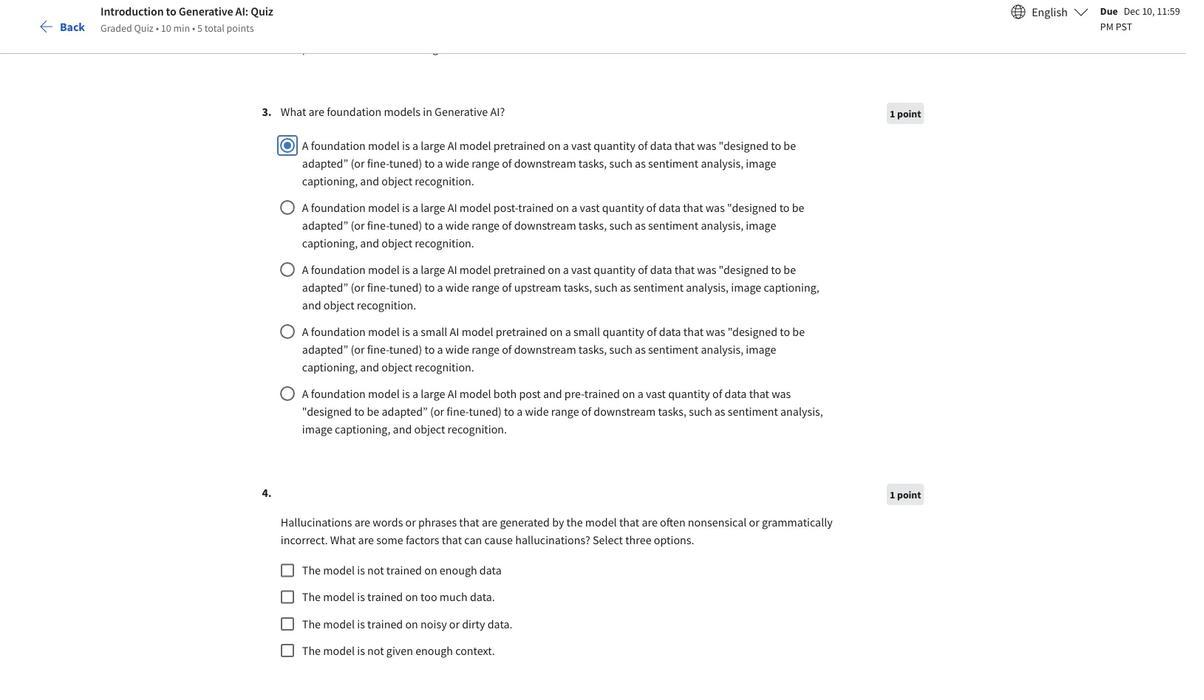 Task type: vqa. For each thing, say whether or not it's contained in the screenshot.
was within A foundation model is a large AI model post-trained on a vast quantity of data that was "designed to be adapted" (or fine-tuned) to a wide range of downstream tasks, such as sentiment analysis, image captioning, and object recognition.
yes



Task type: describe. For each thing, give the bounding box(es) containing it.
pst inside tunnel vision dialog
[[1116, 20, 1133, 33]]

pre-
[[565, 387, 585, 402]]

recognition. for a foundation model is a large ai model pretrained on a vast quantity of data that was "designed to be adapted" (or fine-tuned) to a wide range of downstream tasks, such as sentiment analysis, image captioning, and object recognition.
[[415, 174, 475, 189]]

1 horizontal spatial images
[[612, 23, 648, 38]]

submit your assignment
[[319, 221, 445, 236]]

trained inside a foundation model is a large ai model both post and pre-trained on a vast quantity of data that was "designed to be adapted" (or fine-tuned) to a wide range of downstream tasks, such as sentiment analysis, image captioning, and object recognition.
[[585, 387, 620, 402]]

1 point for hallucinations are words or phrases that are generated by the model that are often nonsensical or grammatically incorrect. what are some factors that can cause hallucinations? select three options.
[[890, 489, 922, 502]]

words
[[373, 516, 403, 531]]

is inside a foundation model is a large ai model both post and pre-trained on a vast quantity of data that was "designed to be adapted" (or fine-tuned) to a wide range of downstream tasks, such as sentiment analysis, image captioning, and object recognition.
[[402, 387, 410, 402]]

or inside a generative ai model could be trained on a dataset of images of cats and then used to cluster images of cats. a discriminative ai model could be trained on a dataset of images of cats and dogs and then used to predict as either cats or dogs.
[[407, 41, 417, 56]]

your
[[359, 221, 383, 236]]

large for of
[[421, 201, 446, 216]]

sentiment for a foundation model is a small ai model pretrained on a small quantity of data that was "designed to be adapted" (or fine-tuned) to a wide range of downstream tasks, such as sentiment analysis, image captioning, and object recognition.
[[649, 343, 699, 358]]

both
[[494, 387, 517, 402]]

1 horizontal spatial dataset
[[561, 23, 598, 38]]

80% or higher
[[361, 326, 421, 339]]

quantity for a foundation model is a large ai model pretrained on a vast quantity of data that was "designed to be adapted" (or fine-tuned) to a wide range of upstream tasks, such as sentiment analysis, image captioning, and object recognition.
[[594, 263, 636, 278]]

0 horizontal spatial could
[[411, 6, 439, 20]]

pretrained for a foundation model is a large ai model pretrained on a vast quantity of data that was "designed to be adapted" (or fine-tuned) to a wide range of downstream tasks, such as sentiment analysis, image captioning, and object recognition.
[[494, 139, 546, 153]]

the
[[567, 516, 583, 531]]

1 • from the left
[[156, 21, 159, 34]]

a for a generative ai model could be trained on a dataset of images of cats and then used to cluster images of cats. a discriminative ai model could be trained on a dataset of images of cats and dogs and then used to predict as either cats or dogs.
[[302, 6, 309, 20]]

submit
[[319, 221, 357, 236]]

on inside a foundation model is a large ai model pretrained on a vast quantity of data that was "designed to be adapted" (or fine-tuned) to a wide range of downstream tasks, such as sentiment analysis, image captioning, and object recognition.
[[548, 139, 561, 153]]

ai for a foundation model is a large ai model pretrained on a vast quantity of data that was "designed to be adapted" (or fine-tuned) to a wide range of downstream tasks, such as sentiment analysis, image captioning, and object recognition.
[[448, 139, 457, 153]]

group containing the model is not trained on enough data
[[279, 559, 840, 661]]

grade
[[361, 302, 391, 317]]

be inside a foundation model is a large ai model both post and pre-trained on a vast quantity of data that was "designed to be adapted" (or fine-tuned) to a wide range of downstream tasks, such as sentiment analysis, image captioning, and object recognition.
[[367, 405, 380, 420]]

generative
[[311, 6, 363, 20]]

image inside a foundation model is a large ai model post-trained on a vast quantity of data that was "designed to be adapted" (or fine-tuned) to a wide range of downstream tasks, such as sentiment analysis, image captioning, and object recognition.
[[746, 219, 777, 233]]

are up the three
[[642, 516, 658, 531]]

1 vertical spatial due
[[319, 245, 337, 258]]

predict
[[302, 41, 337, 56]]

pass
[[332, 326, 352, 339]]

or left 'dirty'
[[449, 618, 460, 632]]

tasks, inside a foundation model is a large ai model both post and pre-trained on a vast quantity of data that was "designed to be adapted" (or fine-tuned) to a wide range of downstream tasks, such as sentiment analysis, image captioning, and object recognition.
[[659, 405, 687, 420]]

and inside the a foundation model is a small ai model pretrained on a small quantity of data that was "designed to be adapted" (or fine-tuned) to a wide range of downstream tasks, such as sentiment analysis, image captioning, and object recognition.
[[360, 360, 379, 375]]

downstream inside the a foundation model is a small ai model pretrained on a small quantity of data that was "designed to be adapted" (or fine-tuned) to a wide range of downstream tasks, such as sentiment analysis, image captioning, and object recognition.
[[514, 343, 577, 358]]

as inside the a foundation model is a small ai model pretrained on a small quantity of data that was "designed to be adapted" (or fine-tuned) to a wide range of downstream tasks, such as sentiment analysis, image captioning, and object recognition.
[[635, 343, 646, 358]]

group containing 3
[[262, 103, 925, 439]]

ai: for introduction to generative ai: quiz
[[683, 126, 717, 167]]

the model is trained on too much data.
[[302, 591, 495, 606]]

is inside a foundation model is a large ai model post-trained on a vast quantity of data that was "designed to be adapted" (or fine-tuned) to a wide range of downstream tasks, such as sentiment analysis, image captioning, and object recognition.
[[402, 201, 410, 216]]

adapted" inside a foundation model is a large ai model both post and pre-trained on a vast quantity of data that was "designed to be adapted" (or fine-tuned) to a wide range of downstream tasks, such as sentiment analysis, image captioning, and object recognition.
[[382, 405, 428, 420]]

trained inside a foundation model is a large ai model post-trained on a vast quantity of data that was "designed to be adapted" (or fine-tuned) to a wide range of downstream tasks, such as sentiment analysis, image captioning, and object recognition.
[[519, 201, 554, 216]]

object for a foundation model is a small ai model pretrained on a small quantity of data that was "designed to be adapted" (or fine-tuned) to a wide range of downstream tasks, such as sentiment analysis, image captioning, and object recognition.
[[382, 360, 413, 375]]

a foundation model is a large ai model pretrained on a vast quantity of data that was "designed to be adapted" (or fine-tuned) to a wide range of downstream tasks, such as sentiment analysis, image captioning, and object recognition.
[[302, 139, 799, 189]]

graded
[[101, 21, 132, 34]]

was inside a foundation model is a large ai model post-trained on a vast quantity of data that was "designed to be adapted" (or fine-tuned) to a wide range of downstream tasks, such as sentiment analysis, image captioning, and object recognition.
[[706, 201, 725, 216]]

as inside 'a foundation model is a large ai model pretrained on a vast quantity of data that was "designed to be adapted" (or fine-tuned) to a wide range of upstream tasks, such as sentiment analysis, image captioning, and object recognition.'
[[620, 281, 631, 295]]

hallucinations?
[[516, 534, 591, 548]]

2 horizontal spatial images
[[762, 6, 798, 20]]

3 .
[[262, 105, 272, 119]]

captioning, for a foundation model is a large ai model pretrained on a vast quantity of data that was "designed to be adapted" (or fine-tuned) to a wide range of upstream tasks, such as sentiment analysis, image captioning, and object recognition.
[[764, 281, 820, 295]]

a for a foundation model is a large ai model pretrained on a vast quantity of data that was "designed to be adapted" (or fine-tuned) to a wide range of downstream tasks, such as sentiment analysis, image captioning, and object recognition.
[[302, 139, 309, 153]]

or right nonsensical
[[749, 516, 760, 531]]

as inside a foundation model is a large ai model post-trained on a vast quantity of data that was "designed to be adapted" (or fine-tuned) to a wide range of downstream tasks, such as sentiment analysis, image captioning, and object recognition.
[[635, 219, 646, 233]]

much
[[440, 591, 468, 606]]

grammatically
[[762, 516, 833, 531]]

are right 3 . at the left top of the page
[[309, 105, 325, 119]]

generative for introduction to generative ai: quiz
[[530, 126, 676, 167]]

captioning, inside a foundation model is a large ai model both post and pre-trained on a vast quantity of data that was "designed to be adapted" (or fine-tuned) to a wide range of downstream tasks, such as sentiment analysis, image captioning, and object recognition.
[[335, 423, 391, 437]]

(or inside a foundation model is a large ai model post-trained on a vast quantity of data that was "designed to be adapted" (or fine-tuned) to a wide range of downstream tasks, such as sentiment analysis, image captioning, and object recognition.
[[351, 219, 365, 233]]

1 point for what are foundation models in generative ai?
[[890, 108, 922, 121]]

11:59 inside dec 10, 11:59 pm pst
[[1158, 4, 1181, 17]]

models
[[384, 105, 421, 119]]

data inside a foundation model is a large ai model post-trained on a vast quantity of data that was "designed to be adapted" (or fine-tuned) to a wide range of downstream tasks, such as sentiment analysis, image captioning, and object recognition.
[[659, 201, 681, 216]]

foundation left models
[[327, 105, 382, 119]]

range for a foundation model is a large ai model pretrained on a vast quantity of data that was "designed to be adapted" (or fine-tuned) to a wide range of upstream tasks, such as sentiment analysis, image captioning, and object recognition.
[[472, 281, 500, 295]]

captioning, for a foundation model is a large ai model pretrained on a vast quantity of data that was "designed to be adapted" (or fine-tuned) to a wide range of downstream tasks, such as sentiment analysis, image captioning, and object recognition.
[[302, 174, 358, 189]]

points
[[227, 21, 254, 34]]

post
[[519, 387, 541, 402]]

object inside a foundation model is a large ai model post-trained on a vast quantity of data that was "designed to be adapted" (or fine-tuned) to a wide range of downstream tasks, such as sentiment analysis, image captioning, and object recognition.
[[382, 236, 413, 251]]

and inside a foundation model is a large ai model post-trained on a vast quantity of data that was "designed to be adapted" (or fine-tuned) to a wide range of downstream tasks, such as sentiment analysis, image captioning, and object recognition.
[[360, 236, 379, 251]]

either
[[353, 41, 382, 56]]

(or for a foundation model is a small ai model pretrained on a small quantity of data that was "designed to be adapted" (or fine-tuned) to a wide range of downstream tasks, such as sentiment analysis, image captioning, and object recognition.
[[351, 343, 365, 358]]

like button
[[313, 396, 362, 423]]

that inside the a foundation model is a small ai model pretrained on a small quantity of data that was "designed to be adapted" (or fine-tuned) to a wide range of downstream tasks, such as sentiment analysis, image captioning, and object recognition.
[[684, 325, 704, 340]]

foundation for a foundation model is a small ai model pretrained on a small quantity of data that was "designed to be adapted" (or fine-tuned) to a wide range of downstream tasks, such as sentiment analysis, image captioning, and object recognition.
[[311, 325, 366, 340]]

group containing a foundation model is a large ai model pretrained on a vast quantity of data that was "designed to be adapted" (or fine-tuned) to a wide range of downstream tasks, such as sentiment analysis, image captioning, and object recognition.
[[279, 134, 840, 439]]

a foundation model is a small ai model pretrained on a small quantity of data that was "designed to be adapted" (or fine-tuned) to a wide range of downstream tasks, such as sentiment analysis, image captioning, and object recognition.
[[302, 325, 808, 375]]

is up the model is trained on too much data. at bottom left
[[357, 564, 365, 579]]

tasks, for a foundation model is a large ai model pretrained on a vast quantity of data that was "designed to be adapted" (or fine-tuned) to a wide range of downstream tasks, such as sentiment analysis, image captioning, and object recognition.
[[579, 156, 607, 171]]

tuned) inside a foundation model is a large ai model post-trained on a vast quantity of data that was "designed to be adapted" (or fine-tuned) to a wide range of downstream tasks, such as sentiment analysis, image captioning, and object recognition.
[[389, 219, 422, 233]]

is inside 'a foundation model is a large ai model pretrained on a vast quantity of data that was "designed to be adapted" (or fine-tuned) to a wide range of upstream tasks, such as sentiment analysis, image captioning, and object recognition.'
[[402, 263, 410, 278]]

tuned) inside a foundation model is a large ai model both post and pre-trained on a vast quantity of data that was "designed to be adapted" (or fine-tuned) to a wide range of downstream tasks, such as sentiment analysis, image captioning, and object recognition.
[[469, 405, 502, 420]]

noisy
[[421, 618, 447, 632]]

data inside 'a foundation model is a large ai model pretrained on a vast quantity of data that was "designed to be adapted" (or fine-tuned) to a wide range of upstream tasks, such as sentiment analysis, image captioning, and object recognition.'
[[650, 263, 673, 278]]

captioning, inside a foundation model is a large ai model post-trained on a vast quantity of data that was "designed to be adapted" (or fine-tuned) to a wide range of downstream tasks, such as sentiment analysis, image captioning, and object recognition.
[[302, 236, 358, 251]]

pm inside tunnel vision dialog
[[1101, 20, 1114, 33]]

large for a
[[421, 387, 446, 402]]

object inside a foundation model is a large ai model both post and pre-trained on a vast quantity of data that was "designed to be adapted" (or fine-tuned) to a wide range of downstream tasks, such as sentiment analysis, image captioning, and object recognition.
[[414, 423, 445, 437]]

min
[[173, 21, 190, 34]]

adapted" inside a foundation model is a large ai model post-trained on a vast quantity of data that was "designed to be adapted" (or fine-tuned) to a wide range of downstream tasks, such as sentiment analysis, image captioning, and object recognition.
[[302, 219, 348, 233]]

are left some
[[358, 534, 374, 548]]

was for a foundation model is a large ai model pretrained on a vast quantity of data that was "designed to be adapted" (or fine-tuned) to a wide range of downstream tasks, such as sentiment analysis, image captioning, and object recognition.
[[698, 139, 717, 153]]

foundation for a foundation model is a large ai model pretrained on a vast quantity of data that was "designed to be adapted" (or fine-tuned) to a wide range of upstream tasks, such as sentiment analysis, image captioning, and object recognition.
[[311, 263, 366, 278]]

discriminative
[[336, 23, 406, 38]]

the model is not trained on enough data
[[302, 564, 502, 579]]

2 small from the left
[[574, 325, 601, 340]]

ai?
[[491, 105, 505, 119]]

vast inside 'a foundation model is a large ai model pretrained on a vast quantity of data that was "designed to be adapted" (or fine-tuned) to a wide range of upstream tasks, such as sentiment analysis, image captioning, and object recognition.'
[[572, 263, 592, 278]]

not for given
[[368, 644, 384, 659]]

on inside a foundation model is a large ai model both post and pre-trained on a vast quantity of data that was "designed to be adapted" (or fine-tuned) to a wide range of downstream tasks, such as sentiment analysis, image captioning, and object recognition.
[[623, 387, 636, 402]]

4 .
[[262, 486, 272, 501]]

wide inside a foundation model is a large ai model post-trained on a vast quantity of data that was "designed to be adapted" (or fine-tuned) to a wide range of downstream tasks, such as sentiment analysis, image captioning, and object recognition.
[[446, 219, 470, 233]]

1 vertical spatial cats
[[662, 23, 682, 38]]

analysis, for a foundation model is a large ai model pretrained on a vast quantity of data that was "designed to be adapted" (or fine-tuned) to a wide range of upstream tasks, such as sentiment analysis, image captioning, and object recognition.
[[686, 281, 729, 295]]

object for a foundation model is a large ai model pretrained on a vast quantity of data that was "designed to be adapted" (or fine-tuned) to a wide range of downstream tasks, such as sentiment analysis, image captioning, and object recognition.
[[382, 174, 413, 189]]

assignment
[[385, 221, 445, 236]]

quantity inside a foundation model is a large ai model post-trained on a vast quantity of data that was "designed to be adapted" (or fine-tuned) to a wide range of downstream tasks, such as sentiment analysis, image captioning, and object recognition.
[[602, 201, 644, 216]]

. for 3
[[268, 105, 272, 119]]

be inside the a foundation model is a small ai model pretrained on a small quantity of data that was "designed to be adapted" (or fine-tuned) to a wide range of downstream tasks, such as sentiment analysis, image captioning, and object recognition.
[[793, 325, 805, 340]]

dialog containing introduction to generative ai: quiz
[[0, 0, 1187, 684]]

given
[[387, 644, 413, 659]]

dec inside tunnel vision dialog
[[1124, 4, 1141, 17]]

1 vertical spatial dec 10, 11:59 pm pst
[[346, 245, 436, 258]]

a generative ai model could be trained on a dataset of images of cats and then used to cluster images of cats. a discriminative ai model could be trained on a dataset of images of cats and dogs and then used to predict as either cats or dogs.
[[302, 6, 818, 56]]

adapted" for a foundation model is a large ai model pretrained on a vast quantity of data that was "designed to be adapted" (or fine-tuned) to a wide range of downstream tasks, such as sentiment analysis, image captioning, and object recognition.
[[302, 156, 348, 171]]

0 horizontal spatial cats
[[385, 41, 405, 56]]

in
[[423, 105, 433, 119]]

cause
[[485, 534, 513, 548]]

dirty
[[462, 618, 485, 632]]

(or for a foundation model is a large ai model pretrained on a vast quantity of data that was "designed to be adapted" (or fine-tuned) to a wide range of downstream tasks, such as sentiment analysis, image captioning, and object recognition.
[[351, 156, 365, 171]]

quantity inside a foundation model is a large ai model both post and pre-trained on a vast quantity of data that was "designed to be adapted" (or fine-tuned) to a wide range of downstream tasks, such as sentiment analysis, image captioning, and object recognition.
[[669, 387, 710, 402]]

was for a foundation model is a small ai model pretrained on a small quantity of data that was "designed to be adapted" (or fine-tuned) to a wide range of downstream tasks, such as sentiment analysis, image captioning, and object recognition.
[[706, 325, 726, 340]]

sentiment inside a foundation model is a large ai model both post and pre-trained on a vast quantity of data that was "designed to be adapted" (or fine-tuned) to a wide range of downstream tasks, such as sentiment analysis, image captioning, and object recognition.
[[728, 405, 779, 420]]

large for downstream
[[421, 139, 446, 153]]

the model is trained on noisy or dirty data.
[[302, 618, 513, 632]]

tasks, inside a foundation model is a large ai model post-trained on a vast quantity of data that was "designed to be adapted" (or fine-tuned) to a wide range of downstream tasks, such as sentiment analysis, image captioning, and object recognition.
[[579, 219, 607, 233]]

"designed for a foundation model is a small ai model pretrained on a small quantity of data that was "designed to be adapted" (or fine-tuned) to a wide range of downstream tasks, such as sentiment analysis, image captioning, and object recognition.
[[728, 325, 778, 340]]

sentiment for a foundation model is a large ai model pretrained on a vast quantity of data that was "designed to be adapted" (or fine-tuned) to a wide range of downstream tasks, such as sentiment analysis, image captioning, and object recognition.
[[649, 156, 699, 171]]

a foundation model is a large ai model pretrained on a vast quantity of data that was "designed to be adapted" (or fine-tuned) to a wide range of upstream tasks, such as sentiment analysis, image captioning, and object recognition.
[[302, 263, 822, 313]]

to pass
[[319, 326, 352, 339]]

range inside a foundation model is a large ai model post-trained on a vast quantity of data that was "designed to be adapted" (or fine-tuned) to a wide range of downstream tasks, such as sentiment analysis, image captioning, and object recognition.
[[472, 219, 500, 233]]

a foundation model is a large ai model post-trained on a vast quantity of data that was "designed to be adapted" (or fine-tuned) to a wide range of downstream tasks, such as sentiment analysis, image captioning, and object recognition.
[[302, 201, 807, 251]]

total
[[205, 21, 225, 34]]

back button
[[35, 0, 89, 53]]

0 horizontal spatial what
[[281, 105, 306, 119]]

foundation for a foundation model is a large ai model pretrained on a vast quantity of data that was "designed to be adapted" (or fine-tuned) to a wide range of downstream tasks, such as sentiment analysis, image captioning, and object recognition.
[[311, 139, 366, 153]]

a for a foundation model is a large ai model both post and pre-trained on a vast quantity of data that was "designed to be adapted" (or fine-tuned) to a wide range of downstream tasks, such as sentiment analysis, image captioning, and object recognition.
[[302, 387, 309, 402]]

is inside a foundation model is a large ai model pretrained on a vast quantity of data that was "designed to be adapted" (or fine-tuned) to a wide range of downstream tasks, such as sentiment analysis, image captioning, and object recognition.
[[402, 139, 410, 153]]

on inside the a foundation model is a small ai model pretrained on a small quantity of data that was "designed to be adapted" (or fine-tuned) to a wide range of downstream tasks, such as sentiment analysis, image captioning, and object recognition.
[[550, 325, 563, 340]]

and inside 'a foundation model is a large ai model pretrained on a vast quantity of data that was "designed to be adapted" (or fine-tuned) to a wide range of upstream tasks, such as sentiment analysis, image captioning, and object recognition.'
[[302, 298, 321, 313]]

dislike button
[[374, 396, 433, 423]]

the for the model is not given enough context.
[[302, 644, 321, 659]]

1 vertical spatial 10,
[[364, 245, 377, 258]]

fine- for a foundation model is a small ai model pretrained on a small quantity of data that was "designed to be adapted" (or fine-tuned) to a wide range of downstream tasks, such as sentiment analysis, image captioning, and object recognition.
[[367, 343, 389, 358]]

what inside the hallucinations are words or phrases that are generated by the model that are often nonsensical or grammatically incorrect. what are some factors that can cause hallucinations? select three options.
[[330, 534, 356, 548]]

back
[[60, 19, 85, 34]]

was for a foundation model is a large ai model pretrained on a vast quantity of data that was "designed to be adapted" (or fine-tuned) to a wide range of upstream tasks, such as sentiment analysis, image captioning, and object recognition.
[[698, 263, 717, 278]]

hallucinations are words or phrases that are generated by the model that are often nonsensical or grammatically incorrect. what are some factors that can cause hallucinations? select three options.
[[281, 516, 836, 548]]

that inside a foundation model is a large ai model post-trained on a vast quantity of data that was "designed to be adapted" (or fine-tuned) to a wide range of downstream tasks, such as sentiment analysis, image captioning, and object recognition.
[[683, 201, 704, 216]]

1 vertical spatial enough
[[416, 644, 453, 659]]

tasks, for a foundation model is a small ai model pretrained on a small quantity of data that was "designed to be adapted" (or fine-tuned) to a wide range of downstream tasks, such as sentiment analysis, image captioning, and object recognition.
[[579, 343, 607, 358]]

not for trained
[[368, 564, 384, 579]]

higher
[[393, 326, 421, 339]]

adapted" for a foundation model is a large ai model pretrained on a vast quantity of data that was "designed to be adapted" (or fine-tuned) to a wide range of upstream tasks, such as sentiment analysis, image captioning, and object recognition.
[[302, 281, 348, 295]]

what are foundation models in generative ai?
[[281, 105, 508, 119]]

was inside a foundation model is a large ai model both post and pre-trained on a vast quantity of data that was "designed to be adapted" (or fine-tuned) to a wide range of downstream tasks, such as sentiment analysis, image captioning, and object recognition.
[[772, 387, 791, 402]]

1 vertical spatial pm
[[404, 245, 417, 258]]

(or inside a foundation model is a large ai model both post and pre-trained on a vast quantity of data that was "designed to be adapted" (or fine-tuned) to a wide range of downstream tasks, such as sentiment analysis, image captioning, and object recognition.
[[430, 405, 445, 420]]

foundation for a foundation model is a large ai model post-trained on a vast quantity of data that was "designed to be adapted" (or fine-tuned) to a wide range of downstream tasks, such as sentiment analysis, image captioning, and object recognition.
[[311, 201, 366, 216]]

1 horizontal spatial then
[[754, 23, 776, 38]]

"designed inside a foundation model is a large ai model post-trained on a vast quantity of data that was "designed to be adapted" (or fine-tuned) to a wide range of downstream tasks, such as sentiment analysis, image captioning, and object recognition.
[[728, 201, 778, 216]]

recognition. inside a foundation model is a large ai model both post and pre-trained on a vast quantity of data that was "designed to be adapted" (or fine-tuned) to a wide range of downstream tasks, such as sentiment analysis, image captioning, and object recognition.
[[448, 423, 507, 437]]

such for a foundation model is a small ai model pretrained on a small quantity of data that was "designed to be adapted" (or fine-tuned) to a wide range of downstream tasks, such as sentiment analysis, image captioning, and object recognition.
[[610, 343, 633, 358]]

such inside a foundation model is a large ai model both post and pre-trained on a vast quantity of data that was "designed to be adapted" (or fine-tuned) to a wide range of downstream tasks, such as sentiment analysis, image captioning, and object recognition.
[[689, 405, 713, 420]]

captioning, for a foundation model is a small ai model pretrained on a small quantity of data that was "designed to be adapted" (or fine-tuned) to a wide range of downstream tasks, such as sentiment analysis, image captioning, and object recognition.
[[302, 360, 358, 375]]

like
[[337, 403, 356, 416]]

3
[[262, 105, 268, 119]]

fine- inside a foundation model is a large ai model post-trained on a vast quantity of data that was "designed to be adapted" (or fine-tuned) to a wide range of downstream tasks, such as sentiment analysis, image captioning, and object recognition.
[[367, 219, 389, 233]]

point for what are foundation models in generative ai?
[[898, 108, 922, 121]]

a foundation model is a large ai model both post and pre-trained on a vast quantity of data that was "designed to be adapted" (or fine-tuned) to a wide range of downstream tasks, such as sentiment analysis, image captioning, and object recognition.
[[302, 387, 826, 437]]

quantity for a foundation model is a small ai model pretrained on a small quantity of data that was "designed to be adapted" (or fine-tuned) to a wide range of downstream tasks, such as sentiment analysis, image captioning, and object recognition.
[[603, 325, 645, 340]]

as inside a generative ai model could be trained on a dataset of images of cats and then used to cluster images of cats. a discriminative ai model could be trained on a dataset of images of cats and dogs and then used to predict as either cats or dogs.
[[340, 41, 351, 56]]

model inside the hallucinations are words or phrases that are generated by the model that are often nonsensical or grammatically incorrect. what are some factors that can cause hallucinations? select three options.
[[586, 516, 617, 531]]

introduction for introduction to generative ai: quiz graded quiz • 10 min • 5 total points
[[101, 4, 164, 19]]

too
[[421, 591, 437, 606]]

select
[[593, 534, 623, 548]]

the model is not given enough context.
[[302, 644, 495, 659]]

tuned) for a foundation model is a large ai model pretrained on a vast quantity of data that was "designed to be adapted" (or fine-tuned) to a wide range of upstream tasks, such as sentiment analysis, image captioning, and object recognition.
[[389, 281, 422, 295]]

sentiment for a foundation model is a large ai model pretrained on a vast quantity of data that was "designed to be adapted" (or fine-tuned) to a wide range of upstream tasks, such as sentiment analysis, image captioning, and object recognition.
[[634, 281, 684, 295]]

receive grade
[[319, 302, 391, 317]]

2 • from the left
[[192, 21, 195, 34]]

is inside the a foundation model is a small ai model pretrained on a small quantity of data that was "designed to be adapted" (or fine-tuned) to a wide range of downstream tasks, such as sentiment analysis, image captioning, and object recognition.
[[402, 325, 410, 340]]

the for the model is trained on noisy or dirty data.
[[302, 618, 321, 632]]

are up cause
[[482, 516, 498, 531]]

be inside 'a foundation model is a large ai model pretrained on a vast quantity of data that was "designed to be adapted" (or fine-tuned) to a wide range of upstream tasks, such as sentiment analysis, image captioning, and object recognition.'
[[784, 263, 796, 278]]

pretrained for a foundation model is a large ai model pretrained on a vast quantity of data that was "designed to be adapted" (or fine-tuned) to a wide range of upstream tasks, such as sentiment analysis, image captioning, and object recognition.
[[494, 263, 546, 278]]

incorrect.
[[281, 534, 328, 548]]

range for a foundation model is a small ai model pretrained on a small quantity of data that was "designed to be adapted" (or fine-tuned) to a wide range of downstream tasks, such as sentiment analysis, image captioning, and object recognition.
[[472, 343, 500, 358]]

"designed inside a foundation model is a large ai model both post and pre-trained on a vast quantity of data that was "designed to be adapted" (or fine-tuned) to a wide range of downstream tasks, such as sentiment analysis, image captioning, and object recognition.
[[302, 405, 352, 420]]

1 vertical spatial could
[[455, 23, 482, 38]]

vast inside a foundation model is a large ai model post-trained on a vast quantity of data that was "designed to be adapted" (or fine-tuned) to a wide range of downstream tasks, such as sentiment analysis, image captioning, and object recognition.
[[580, 201, 600, 216]]

nonsensical
[[688, 516, 747, 531]]

vast inside a foundation model is a large ai model both post and pre-trained on a vast quantity of data that was "designed to be adapted" (or fine-tuned) to a wide range of downstream tasks, such as sentiment analysis, image captioning, and object recognition.
[[646, 387, 666, 402]]

data inside a foundation model is a large ai model pretrained on a vast quantity of data that was "designed to be adapted" (or fine-tuned) to a wide range of downstream tasks, such as sentiment analysis, image captioning, and object recognition.
[[650, 139, 673, 153]]



Task type: locate. For each thing, give the bounding box(es) containing it.
analysis, inside a foundation model is a large ai model both post and pre-trained on a vast quantity of data that was "designed to be adapted" (or fine-tuned) to a wide range of downstream tasks, such as sentiment analysis, image captioning, and object recognition.
[[781, 405, 824, 420]]

2 not from the top
[[368, 644, 384, 659]]

wide
[[446, 156, 470, 171], [446, 219, 470, 233], [446, 281, 470, 295], [446, 343, 470, 358], [525, 405, 549, 420]]

0 vertical spatial dec
[[1124, 4, 1141, 17]]

80%
[[361, 326, 380, 339]]

1 horizontal spatial small
[[574, 325, 601, 340]]

wide inside a foundation model is a large ai model pretrained on a vast quantity of data that was "designed to be adapted" (or fine-tuned) to a wide range of downstream tasks, such as sentiment analysis, image captioning, and object recognition.
[[446, 156, 470, 171]]

english
[[1032, 4, 1068, 19]]

object down 80% or higher
[[382, 360, 413, 375]]

as inside a foundation model is a large ai model both post and pre-trained on a vast quantity of data that was "designed to be adapted" (or fine-tuned) to a wide range of downstream tasks, such as sentiment analysis, image captioning, and object recognition.
[[715, 405, 726, 420]]

wide for a foundation model is a small ai model pretrained on a small quantity of data that was "designed to be adapted" (or fine-tuned) to a wide range of downstream tasks, such as sentiment analysis, image captioning, and object recognition.
[[446, 343, 470, 358]]

2 . from the top
[[268, 486, 272, 501]]

large inside a foundation model is a large ai model pretrained on a vast quantity of data that was "designed to be adapted" (or fine-tuned) to a wide range of downstream tasks, such as sentiment analysis, image captioning, and object recognition.
[[421, 139, 446, 153]]

3 the from the top
[[302, 618, 321, 632]]

tasks, inside the a foundation model is a small ai model pretrained on a small quantity of data that was "designed to be adapted" (or fine-tuned) to a wide range of downstream tasks, such as sentiment analysis, image captioning, and object recognition.
[[579, 343, 607, 358]]

adapted" inside 'a foundation model is a large ai model pretrained on a vast quantity of data that was "designed to be adapted" (or fine-tuned) to a wide range of upstream tasks, such as sentiment analysis, image captioning, and object recognition.'
[[302, 281, 348, 295]]

not
[[368, 564, 384, 579], [368, 644, 384, 659]]

fine- up grade
[[367, 281, 389, 295]]

2 1 point from the top
[[890, 489, 922, 502]]

image for a foundation model is a large ai model pretrained on a vast quantity of data that was "designed to be adapted" (or fine-tuned) to a wide range of upstream tasks, such as sentiment analysis, image captioning, and object recognition.
[[731, 281, 762, 295]]

2 vertical spatial quiz
[[723, 126, 784, 167]]

dialog
[[0, 0, 1187, 684]]

1 horizontal spatial dec 10, 11:59 pm pst
[[1101, 4, 1181, 33]]

sentiment inside a foundation model is a large ai model pretrained on a vast quantity of data that was "designed to be adapted" (or fine-tuned) to a wide range of downstream tasks, such as sentiment analysis, image captioning, and object recognition.
[[649, 156, 699, 171]]

(or for a foundation model is a large ai model pretrained on a vast quantity of data that was "designed to be adapted" (or fine-tuned) to a wide range of upstream tasks, such as sentiment analysis, image captioning, and object recognition.
[[351, 281, 365, 295]]

such inside 'a foundation model is a large ai model pretrained on a vast quantity of data that was "designed to be adapted" (or fine-tuned) to a wide range of upstream tasks, such as sentiment analysis, image captioning, and object recognition.'
[[595, 281, 618, 295]]

1 for what are foundation models in generative ai?
[[890, 108, 896, 121]]

"designed for a foundation model is a large ai model pretrained on a vast quantity of data that was "designed to be adapted" (or fine-tuned) to a wide range of upstream tasks, such as sentiment analysis, image captioning, and object recognition.
[[719, 263, 769, 278]]

images
[[569, 6, 604, 20], [762, 6, 798, 20], [612, 23, 648, 38]]

1 vertical spatial used
[[779, 23, 803, 38]]

ai: for introduction to generative ai: quiz graded quiz • 10 min • 5 total points
[[236, 4, 249, 19]]

phrases
[[418, 516, 457, 531]]

1 for hallucinations are words or phrases that are generated by the model that are often nonsensical or grammatically incorrect. what are some factors that can cause hallucinations? select three options.
[[890, 489, 896, 502]]

small down 'a foundation model is a large ai model pretrained on a vast quantity of data that was "designed to be adapted" (or fine-tuned) to a wide range of upstream tasks, such as sentiment analysis, image captioning, and object recognition.'
[[574, 325, 601, 340]]

image inside a foundation model is a large ai model pretrained on a vast quantity of data that was "designed to be adapted" (or fine-tuned) to a wide range of downstream tasks, such as sentiment analysis, image captioning, and object recognition.
[[746, 156, 777, 171]]

large
[[421, 139, 446, 153], [421, 201, 446, 216], [421, 263, 446, 278], [421, 387, 446, 402]]

ai for a foundation model is a large ai model both post and pre-trained on a vast quantity of data that was "designed to be adapted" (or fine-tuned) to a wide range of downstream tasks, such as sentiment analysis, image captioning, and object recognition.
[[448, 387, 457, 402]]

ai for a foundation model is a small ai model pretrained on a small quantity of data that was "designed to be adapted" (or fine-tuned) to a wide range of downstream tasks, such as sentiment analysis, image captioning, and object recognition.
[[450, 325, 460, 340]]

foundation up the like
[[311, 387, 366, 402]]

wide for a foundation model is a large ai model pretrained on a vast quantity of data that was "designed to be adapted" (or fine-tuned) to a wide range of downstream tasks, such as sentiment analysis, image captioning, and object recognition.
[[446, 156, 470, 171]]

1 vertical spatial 11:59
[[379, 245, 402, 258]]

data inside a foundation model is a large ai model both post and pre-trained on a vast quantity of data that was "designed to be adapted" (or fine-tuned) to a wide range of downstream tasks, such as sentiment analysis, image captioning, and object recognition.
[[725, 387, 747, 402]]

adapted" down to
[[302, 343, 348, 358]]

as inside a foundation model is a large ai model pretrained on a vast quantity of data that was "designed to be adapted" (or fine-tuned) to a wide range of downstream tasks, such as sentiment analysis, image captioning, and object recognition.
[[635, 156, 646, 171]]

on inside 'a foundation model is a large ai model pretrained on a vast quantity of data that was "designed to be adapted" (or fine-tuned) to a wide range of upstream tasks, such as sentiment analysis, image captioning, and object recognition.'
[[548, 263, 561, 278]]

0 vertical spatial enough
[[440, 564, 477, 579]]

0 vertical spatial pretrained
[[494, 139, 546, 153]]

1 horizontal spatial pst
[[1116, 20, 1133, 33]]

fine- inside a foundation model is a large ai model both post and pre-trained on a vast quantity of data that was "designed to be adapted" (or fine-tuned) to a wide range of downstream tasks, such as sentiment analysis, image captioning, and object recognition.
[[447, 405, 469, 420]]

dislike
[[397, 403, 427, 416]]

2 horizontal spatial cats
[[662, 23, 682, 38]]

large up the assignment
[[421, 201, 446, 216]]

point
[[898, 108, 922, 121], [898, 489, 922, 502]]

0 vertical spatial data.
[[470, 591, 495, 606]]

data.
[[470, 591, 495, 606], [488, 618, 513, 632]]

image for a foundation model is a small ai model pretrained on a small quantity of data that was "designed to be adapted" (or fine-tuned) to a wide range of downstream tasks, such as sentiment analysis, image captioning, and object recognition.
[[746, 343, 777, 358]]

fine- for a foundation model is a large ai model pretrained on a vast quantity of data that was "designed to be adapted" (or fine-tuned) to a wide range of upstream tasks, such as sentiment analysis, image captioning, and object recognition.
[[367, 281, 389, 295]]

0 vertical spatial not
[[368, 564, 384, 579]]

10
[[161, 21, 171, 34]]

1 vertical spatial introduction
[[319, 126, 489, 167]]

range up both
[[472, 343, 500, 358]]

range for a foundation model is a large ai model pretrained on a vast quantity of data that was "designed to be adapted" (or fine-tuned) to a wide range of downstream tasks, such as sentiment analysis, image captioning, and object recognition.
[[472, 156, 500, 171]]

quiz for introduction to generative ai: quiz
[[723, 126, 784, 167]]

can
[[465, 534, 482, 548]]

0 vertical spatial 10,
[[1143, 4, 1156, 17]]

ai inside 'a foundation model is a large ai model pretrained on a vast quantity of data that was "designed to be adapted" (or fine-tuned) to a wide range of upstream tasks, such as sentiment analysis, image captioning, and object recognition.'
[[448, 263, 457, 278]]

downstream inside a foundation model is a large ai model post-trained on a vast quantity of data that was "designed to be adapted" (or fine-tuned) to a wide range of downstream tasks, such as sentiment analysis, image captioning, and object recognition.
[[514, 219, 577, 233]]

quiz for introduction to generative ai: quiz graded quiz • 10 min • 5 total points
[[251, 4, 273, 19]]

a
[[302, 6, 309, 20], [328, 23, 334, 38], [302, 139, 309, 153], [302, 201, 309, 216], [302, 263, 309, 278], [302, 325, 309, 340], [302, 387, 309, 402]]

0 horizontal spatial quiz
[[134, 21, 154, 34]]

foundation inside a foundation model is a large ai model post-trained on a vast quantity of data that was "designed to be adapted" (or fine-tuned) to a wide range of downstream tasks, such as sentiment analysis, image captioning, and object recognition.
[[311, 201, 366, 216]]

1 horizontal spatial used
[[779, 23, 803, 38]]

1 horizontal spatial cats
[[619, 6, 639, 20]]

such inside the a foundation model is a small ai model pretrained on a small quantity of data that was "designed to be adapted" (or fine-tuned) to a wide range of downstream tasks, such as sentiment analysis, image captioning, and object recognition.
[[610, 343, 633, 358]]

enough up much
[[440, 564, 477, 579]]

then
[[663, 6, 685, 20], [754, 23, 776, 38]]

1 not from the top
[[368, 564, 384, 579]]

dec
[[1124, 4, 1141, 17], [346, 245, 362, 258]]

fine- down 80% at the top of page
[[367, 343, 389, 358]]

introduction up "graded"
[[101, 4, 164, 19]]

wide for a foundation model is a large ai model pretrained on a vast quantity of data that was "designed to be adapted" (or fine-tuned) to a wide range of upstream tasks, such as sentiment analysis, image captioning, and object recognition.
[[446, 281, 470, 295]]

0 horizontal spatial •
[[156, 21, 159, 34]]

ai for a foundation model is a large ai model pretrained on a vast quantity of data that was "designed to be adapted" (or fine-tuned) to a wide range of upstream tasks, such as sentiment analysis, image captioning, and object recognition.
[[448, 263, 457, 278]]

2 point from the top
[[898, 489, 922, 502]]

wide inside 'a foundation model is a large ai model pretrained on a vast quantity of data that was "designed to be adapted" (or fine-tuned) to a wide range of upstream tasks, such as sentiment analysis, image captioning, and object recognition.'
[[446, 281, 470, 295]]

recognition. up 80% or higher
[[357, 298, 417, 313]]

as
[[340, 41, 351, 56], [635, 156, 646, 171], [635, 219, 646, 233], [620, 281, 631, 295], [635, 343, 646, 358], [715, 405, 726, 420]]

1 horizontal spatial what
[[330, 534, 356, 548]]

foundation inside the a foundation model is a small ai model pretrained on a small quantity of data that was "designed to be adapted" (or fine-tuned) to a wide range of downstream tasks, such as sentiment analysis, image captioning, and object recognition.
[[311, 325, 366, 340]]

. for 4
[[268, 486, 272, 501]]

coursera image
[[18, 12, 112, 36]]

a for a foundation model is a large ai model pretrained on a vast quantity of data that was "designed to be adapted" (or fine-tuned) to a wide range of upstream tasks, such as sentiment analysis, image captioning, and object recognition.
[[302, 263, 309, 278]]

range
[[472, 156, 500, 171], [472, 219, 500, 233], [472, 281, 500, 295], [472, 343, 500, 358], [552, 405, 579, 420]]

large inside 'a foundation model is a large ai model pretrained on a vast quantity of data that was "designed to be adapted" (or fine-tuned) to a wide range of upstream tasks, such as sentiment analysis, image captioning, and object recognition.'
[[421, 263, 446, 278]]

0 horizontal spatial dec 10, 11:59 pm pst
[[346, 245, 436, 258]]

1 1 from the top
[[890, 108, 896, 121]]

object inside 'a foundation model is a large ai model pretrained on a vast quantity of data that was "designed to be adapted" (or fine-tuned) to a wide range of upstream tasks, such as sentiment analysis, image captioning, and object recognition.'
[[324, 298, 355, 313]]

be
[[441, 6, 454, 20], [485, 23, 497, 38], [784, 139, 796, 153], [792, 201, 805, 216], [784, 263, 796, 278], [793, 325, 805, 340], [367, 405, 380, 420]]

what
[[281, 105, 306, 119], [330, 534, 356, 548]]

tasks, inside 'a foundation model is a large ai model pretrained on a vast quantity of data that was "designed to be adapted" (or fine-tuned) to a wide range of upstream tasks, such as sentiment analysis, image captioning, and object recognition.'
[[564, 281, 592, 295]]

1
[[890, 108, 896, 121], [890, 489, 896, 502]]

2 vertical spatial pretrained
[[496, 325, 548, 340]]

1 horizontal spatial 10,
[[1143, 4, 1156, 17]]

is down models
[[402, 139, 410, 153]]

analysis, inside 'a foundation model is a large ai model pretrained on a vast quantity of data that was "designed to be adapted" (or fine-tuned) to a wide range of upstream tasks, such as sentiment analysis, image captioning, and object recognition.'
[[686, 281, 729, 295]]

range up post-
[[472, 156, 500, 171]]

5
[[197, 21, 203, 34]]

0 vertical spatial generative
[[179, 4, 233, 19]]

sentiment
[[649, 156, 699, 171], [649, 219, 699, 233], [634, 281, 684, 295], [649, 343, 699, 358], [728, 405, 779, 420]]

data inside the a foundation model is a small ai model pretrained on a small quantity of data that was "designed to be adapted" (or fine-tuned) to a wide range of downstream tasks, such as sentiment analysis, image captioning, and object recognition.
[[659, 325, 681, 340]]

1 horizontal spatial could
[[455, 23, 482, 38]]

foundation up submit
[[311, 201, 366, 216]]

context.
[[456, 644, 495, 659]]

1 horizontal spatial due
[[1101, 4, 1119, 17]]

that inside a foundation model is a large ai model pretrained on a vast quantity of data that was "designed to be adapted" (or fine-tuned) to a wide range of downstream tasks, such as sentiment analysis, image captioning, and object recognition.
[[675, 139, 695, 153]]

a for a foundation model is a large ai model post-trained on a vast quantity of data that was "designed to be adapted" (or fine-tuned) to a wide range of downstream tasks, such as sentiment analysis, image captioning, and object recognition.
[[302, 201, 309, 216]]

(or inside a foundation model is a large ai model pretrained on a vast quantity of data that was "designed to be adapted" (or fine-tuned) to a wide range of downstream tasks, such as sentiment analysis, image captioning, and object recognition.
[[351, 156, 365, 171]]

1 horizontal spatial 11:59
[[1158, 4, 1181, 17]]

foundation inside a foundation model is a large ai model pretrained on a vast quantity of data that was "designed to be adapted" (or fine-tuned) to a wide range of downstream tasks, such as sentiment analysis, image captioning, and object recognition.
[[311, 139, 366, 153]]

three
[[626, 534, 652, 548]]

4 the from the top
[[302, 644, 321, 659]]

wide inside a foundation model is a large ai model both post and pre-trained on a vast quantity of data that was "designed to be adapted" (or fine-tuned) to a wide range of downstream tasks, such as sentiment analysis, image captioning, and object recognition.
[[525, 405, 549, 420]]

pretrained down the upstream
[[496, 325, 548, 340]]

pretrained up the upstream
[[494, 263, 546, 278]]

cats
[[619, 6, 639, 20], [662, 23, 682, 38], [385, 41, 405, 56]]

recognition. inside a foundation model is a large ai model pretrained on a vast quantity of data that was "designed to be adapted" (or fine-tuned) to a wide range of downstream tasks, such as sentiment analysis, image captioning, and object recognition.
[[415, 174, 475, 189]]

such inside a foundation model is a large ai model post-trained on a vast quantity of data that was "designed to be adapted" (or fine-tuned) to a wide range of downstream tasks, such as sentiment analysis, image captioning, and object recognition.
[[610, 219, 633, 233]]

used right dogs
[[779, 23, 803, 38]]

0 horizontal spatial images
[[569, 6, 604, 20]]

menu item
[[876, 15, 972, 63]]

0 vertical spatial then
[[663, 6, 685, 20]]

the for the model is not trained on enough data
[[302, 564, 321, 579]]

image inside a foundation model is a large ai model both post and pre-trained on a vast quantity of data that was "designed to be adapted" (or fine-tuned) to a wide range of downstream tasks, such as sentiment analysis, image captioning, and object recognition.
[[302, 423, 333, 437]]

0 vertical spatial point
[[898, 108, 922, 121]]

data. up 'dirty'
[[470, 591, 495, 606]]

1 point from the top
[[898, 108, 922, 121]]

pm down the assignment
[[404, 245, 417, 258]]

be inside a foundation model is a large ai model post-trained on a vast quantity of data that was "designed to be adapted" (or fine-tuned) to a wide range of downstream tasks, such as sentiment analysis, image captioning, and object recognition.
[[792, 201, 805, 216]]

sentiment inside the a foundation model is a small ai model pretrained on a small quantity of data that was "designed to be adapted" (or fine-tuned) to a wide range of downstream tasks, such as sentiment analysis, image captioning, and object recognition.
[[649, 343, 699, 358]]

was inside 'a foundation model is a large ai model pretrained on a vast quantity of data that was "designed to be adapted" (or fine-tuned) to a wide range of upstream tasks, such as sentiment analysis, image captioning, and object recognition.'
[[698, 263, 717, 278]]

2 vertical spatial cats
[[385, 41, 405, 56]]

then down "cluster" on the top
[[754, 23, 776, 38]]

1 horizontal spatial introduction
[[319, 126, 489, 167]]

used
[[688, 6, 711, 20], [779, 23, 803, 38]]

foundation up the receive at the left of the page
[[311, 263, 366, 278]]

that inside 'a foundation model is a large ai model pretrained on a vast quantity of data that was "designed to be adapted" (or fine-tuned) to a wide range of upstream tasks, such as sentiment analysis, image captioning, and object recognition.'
[[675, 263, 695, 278]]

was inside the a foundation model is a small ai model pretrained on a small quantity of data that was "designed to be adapted" (or fine-tuned) to a wide range of downstream tasks, such as sentiment analysis, image captioning, and object recognition.
[[706, 325, 726, 340]]

0 horizontal spatial used
[[688, 6, 711, 20]]

is left given
[[357, 644, 365, 659]]

ai
[[365, 6, 375, 20], [409, 23, 418, 38], [448, 139, 457, 153], [448, 201, 457, 216], [448, 263, 457, 278], [450, 325, 460, 340], [448, 387, 457, 402]]

to
[[166, 4, 177, 19], [714, 6, 724, 20], [805, 23, 815, 38], [496, 126, 524, 167], [771, 139, 782, 153], [425, 156, 435, 171], [780, 201, 790, 216], [425, 219, 435, 233], [771, 263, 782, 278], [425, 281, 435, 295], [780, 325, 791, 340], [425, 343, 435, 358], [355, 405, 365, 420], [504, 405, 515, 420]]

due inside tunnel vision dialog
[[1101, 4, 1119, 17]]

recognition. down higher
[[415, 360, 475, 375]]

data. right 'dirty'
[[488, 618, 513, 632]]

to inside introduction to generative ai: quiz graded quiz • 10 min • 5 total points
[[166, 4, 177, 19]]

(or left the assignment
[[351, 219, 365, 233]]

recognition. up the assignment
[[415, 174, 475, 189]]

range left the upstream
[[472, 281, 500, 295]]

"designed inside the a foundation model is a small ai model pretrained on a small quantity of data that was "designed to be adapted" (or fine-tuned) to a wide range of downstream tasks, such as sentiment analysis, image captioning, and object recognition.
[[728, 325, 778, 340]]

1 vertical spatial quiz
[[134, 21, 154, 34]]

2 large from the top
[[421, 201, 446, 216]]

adapted" for a foundation model is a small ai model pretrained on a small quantity of data that was "designed to be adapted" (or fine-tuned) to a wide range of downstream tasks, such as sentiment analysis, image captioning, and object recognition.
[[302, 343, 348, 358]]

recognition. down the assignment
[[415, 236, 475, 251]]

"designed inside a foundation model is a large ai model pretrained on a vast quantity of data that was "designed to be adapted" (or fine-tuned) to a wide range of downstream tasks, such as sentiment analysis, image captioning, and object recognition.
[[719, 139, 769, 153]]

then left "cluster" on the top
[[663, 6, 685, 20]]

foundation down what are foundation models in generative ai?
[[311, 139, 366, 153]]

quantity for a foundation model is a large ai model pretrained on a vast quantity of data that was "designed to be adapted" (or fine-tuned) to a wide range of downstream tasks, such as sentiment analysis, image captioning, and object recognition.
[[594, 139, 636, 153]]

recognition. down both
[[448, 423, 507, 437]]

what down hallucinations
[[330, 534, 356, 548]]

enough
[[440, 564, 477, 579], [416, 644, 453, 659]]

cats.
[[302, 23, 325, 38]]

foundation down the receive at the left of the page
[[311, 325, 366, 340]]

tuned) right your
[[389, 219, 422, 233]]

1 small from the left
[[421, 325, 448, 340]]

1 vertical spatial pretrained
[[494, 263, 546, 278]]

ai for a foundation model is a large ai model post-trained on a vast quantity of data that was "designed to be adapted" (or fine-tuned) to a wide range of downstream tasks, such as sentiment analysis, image captioning, and object recognition.
[[448, 201, 457, 216]]

ai inside the a foundation model is a small ai model pretrained on a small quantity of data that was "designed to be adapted" (or fine-tuned) to a wide range of downstream tasks, such as sentiment analysis, image captioning, and object recognition.
[[450, 325, 460, 340]]

image inside the a foundation model is a small ai model pretrained on a small quantity of data that was "designed to be adapted" (or fine-tuned) to a wide range of downstream tasks, such as sentiment analysis, image captioning, and object recognition.
[[746, 343, 777, 358]]

large up dislike
[[421, 387, 446, 402]]

object up 'pass'
[[324, 298, 355, 313]]

10,
[[1143, 4, 1156, 17], [364, 245, 377, 258]]

data
[[650, 139, 673, 153], [659, 201, 681, 216], [650, 263, 673, 278], [659, 325, 681, 340], [725, 387, 747, 402], [480, 564, 502, 579]]

due down submit
[[319, 245, 337, 258]]

0 vertical spatial could
[[411, 6, 439, 20]]

0 horizontal spatial ai:
[[236, 4, 249, 19]]

1 vertical spatial what
[[330, 534, 356, 548]]

adapted" right the like
[[382, 405, 428, 420]]

tuned) up grade
[[389, 281, 422, 295]]

due right english
[[1101, 4, 1119, 17]]

tasks,
[[579, 156, 607, 171], [579, 219, 607, 233], [564, 281, 592, 295], [579, 343, 607, 358], [659, 405, 687, 420]]

(or up receive grade
[[351, 281, 365, 295]]

0 vertical spatial ai:
[[236, 4, 249, 19]]

pretrained inside a foundation model is a large ai model pretrained on a vast quantity of data that was "designed to be adapted" (or fine-tuned) to a wide range of downstream tasks, such as sentiment analysis, image captioning, and object recognition.
[[494, 139, 546, 153]]

captioning, inside a foundation model is a large ai model pretrained on a vast quantity of data that was "designed to be adapted" (or fine-tuned) to a wide range of downstream tasks, such as sentiment analysis, image captioning, and object recognition.
[[302, 174, 358, 189]]

pm right english button
[[1101, 20, 1114, 33]]

1 vertical spatial data.
[[488, 618, 513, 632]]

or right 80% at the top of page
[[382, 326, 391, 339]]

a
[[509, 6, 515, 20], [553, 23, 559, 38], [413, 139, 419, 153], [563, 139, 569, 153], [437, 156, 443, 171], [413, 201, 419, 216], [572, 201, 578, 216], [437, 219, 443, 233], [413, 263, 419, 278], [563, 263, 569, 278], [437, 281, 443, 295], [413, 325, 419, 340], [565, 325, 571, 340], [437, 343, 443, 358], [413, 387, 419, 402], [638, 387, 644, 402], [517, 405, 523, 420]]

or
[[407, 41, 417, 56], [382, 326, 391, 339], [406, 516, 416, 531], [749, 516, 760, 531], [449, 618, 460, 632]]

1 vertical spatial ai:
[[683, 126, 717, 167]]

tunnel vision dialog
[[0, 0, 1187, 684]]

1 vertical spatial pst
[[419, 245, 436, 258]]

hallucinations
[[281, 516, 352, 531]]

fine-
[[367, 156, 389, 171], [367, 219, 389, 233], [367, 281, 389, 295], [367, 343, 389, 358], [447, 405, 469, 420]]

analysis, inside the a foundation model is a small ai model pretrained on a small quantity of data that was "designed to be adapted" (or fine-tuned) to a wide range of downstream tasks, such as sentiment analysis, image captioning, and object recognition.
[[701, 343, 744, 358]]

dogs.
[[420, 41, 447, 56]]

generative for introduction to generative ai: quiz graded quiz • 10 min • 5 total points
[[179, 4, 233, 19]]

is up dislike
[[402, 387, 410, 402]]

analysis, for a foundation model is a small ai model pretrained on a small quantity of data that was "designed to be adapted" (or fine-tuned) to a wide range of downstream tasks, such as sentiment analysis, image captioning, and object recognition.
[[701, 343, 744, 358]]

(or right dislike
[[430, 405, 445, 420]]

large down the assignment
[[421, 263, 446, 278]]

fine- right submit
[[367, 219, 389, 233]]

adapted" inside a foundation model is a large ai model pretrained on a vast quantity of data that was "designed to be adapted" (or fine-tuned) to a wide range of downstream tasks, such as sentiment analysis, image captioning, and object recognition.
[[302, 156, 348, 171]]

1 vertical spatial 1
[[890, 489, 896, 502]]

object down submit your assignment
[[382, 236, 413, 251]]

1 horizontal spatial pm
[[1101, 20, 1114, 33]]

not left given
[[368, 644, 384, 659]]

what right 3 . at the left top of the page
[[281, 105, 306, 119]]

adapted" up submit
[[302, 156, 348, 171]]

fine- right dislike
[[447, 405, 469, 420]]

0 vertical spatial 11:59
[[1158, 4, 1181, 17]]

by
[[552, 516, 565, 531]]

range inside a foundation model is a large ai model both post and pre-trained on a vast quantity of data that was "designed to be adapted" (or fine-tuned) to a wide range of downstream tasks, such as sentiment analysis, image captioning, and object recognition.
[[552, 405, 579, 420]]

dogs
[[706, 23, 730, 38]]

1 vertical spatial dec
[[346, 245, 362, 258]]

small
[[421, 325, 448, 340], [574, 325, 601, 340]]

analysis, inside a foundation model is a large ai model post-trained on a vast quantity of data that was "designed to be adapted" (or fine-tuned) to a wide range of downstream tasks, such as sentiment analysis, image captioning, and object recognition.
[[701, 219, 744, 233]]

the for the model is trained on too much data.
[[302, 591, 321, 606]]

2 the from the top
[[302, 591, 321, 606]]

on inside a foundation model is a large ai model post-trained on a vast quantity of data that was "designed to be adapted" (or fine-tuned) to a wide range of downstream tasks, such as sentiment analysis, image captioning, and object recognition.
[[557, 201, 569, 216]]

1 large from the top
[[421, 139, 446, 153]]

0 vertical spatial due
[[1101, 4, 1119, 17]]

tuned) down models
[[389, 156, 422, 171]]

ai: inside introduction to generative ai: quiz graded quiz • 10 min • 5 total points
[[236, 4, 249, 19]]

0 horizontal spatial introduction
[[101, 4, 164, 19]]

adapted" left your
[[302, 219, 348, 233]]

(or inside the a foundation model is a small ai model pretrained on a small quantity of data that was "designed to be adapted" (or fine-tuned) to a wide range of downstream tasks, such as sentiment analysis, image captioning, and object recognition.
[[351, 343, 365, 358]]

0 vertical spatial 1 point
[[890, 108, 922, 121]]

generative
[[179, 4, 233, 19], [435, 105, 488, 119], [530, 126, 676, 167]]

could
[[411, 6, 439, 20], [455, 23, 482, 38]]

3 large from the top
[[421, 263, 446, 278]]

pretrained down ai?
[[494, 139, 546, 153]]

introduction for introduction to generative ai: quiz
[[319, 126, 489, 167]]

upstream
[[514, 281, 562, 295]]

recognition. for a foundation model is a large ai model pretrained on a vast quantity of data that was "designed to be adapted" (or fine-tuned) to a wide range of upstream tasks, such as sentiment analysis, image captioning, and object recognition.
[[357, 298, 417, 313]]

1 point
[[890, 108, 922, 121], [890, 489, 922, 502]]

0 horizontal spatial pst
[[419, 245, 436, 258]]

a inside the a foundation model is a small ai model pretrained on a small quantity of data that was "designed to be adapted" (or fine-tuned) to a wide range of downstream tasks, such as sentiment analysis, image captioning, and object recognition.
[[302, 325, 309, 340]]

vast inside a foundation model is a large ai model pretrained on a vast quantity of data that was "designed to be adapted" (or fine-tuned) to a wide range of downstream tasks, such as sentiment analysis, image captioning, and object recognition.
[[572, 139, 592, 153]]

ai inside a foundation model is a large ai model post-trained on a vast quantity of data that was "designed to be adapted" (or fine-tuned) to a wide range of downstream tasks, such as sentiment analysis, image captioning, and object recognition.
[[448, 201, 457, 216]]

1 the from the top
[[302, 564, 321, 579]]

(or down what are foundation models in generative ai?
[[351, 156, 365, 171]]

be inside a foundation model is a large ai model pretrained on a vast quantity of data that was "designed to be adapted" (or fine-tuned) to a wide range of downstream tasks, such as sentiment analysis, image captioning, and object recognition.
[[784, 139, 796, 153]]

introduction to generative ai: quiz graded quiz • 10 min • 5 total points
[[101, 4, 273, 34]]

are left words
[[355, 516, 371, 531]]

1 vertical spatial then
[[754, 23, 776, 38]]

group containing 4
[[262, 485, 925, 661]]

quantity inside 'a foundation model is a large ai model pretrained on a vast quantity of data that was "designed to be adapted" (or fine-tuned) to a wide range of upstream tasks, such as sentiment analysis, image captioning, and object recognition.'
[[594, 263, 636, 278]]

0 vertical spatial quiz
[[251, 4, 273, 19]]

or left dogs.
[[407, 41, 417, 56]]

0 horizontal spatial dec
[[346, 245, 362, 258]]

• left 5
[[192, 21, 195, 34]]

1 horizontal spatial •
[[192, 21, 195, 34]]

enough down noisy
[[416, 644, 453, 659]]

1 . from the top
[[268, 105, 272, 119]]

captioning,
[[302, 174, 358, 189], [302, 236, 358, 251], [764, 281, 820, 295], [302, 360, 358, 375], [335, 423, 391, 437]]

0 vertical spatial dataset
[[518, 6, 554, 20]]

0 vertical spatial cats
[[619, 6, 639, 20]]

ai inside a foundation model is a large ai model both post and pre-trained on a vast quantity of data that was "designed to be adapted" (or fine-tuned) to a wide range of downstream tasks, such as sentiment analysis, image captioning, and object recognition.
[[448, 387, 457, 402]]

10, inside dec 10, 11:59 pm pst
[[1143, 4, 1156, 17]]

fine- inside the a foundation model is a small ai model pretrained on a small quantity of data that was "designed to be adapted" (or fine-tuned) to a wide range of downstream tasks, such as sentiment analysis, image captioning, and object recognition.
[[367, 343, 389, 358]]

downstream
[[514, 156, 577, 171], [514, 219, 577, 233], [514, 343, 577, 358], [594, 405, 656, 420]]

or up factors
[[406, 516, 416, 531]]

the
[[302, 564, 321, 579], [302, 591, 321, 606], [302, 618, 321, 632], [302, 644, 321, 659]]

0 vertical spatial 1
[[890, 108, 896, 121]]

ai inside a foundation model is a large ai model pretrained on a vast quantity of data that was "designed to be adapted" (or fine-tuned) to a wide range of downstream tasks, such as sentiment analysis, image captioning, and object recognition.
[[448, 139, 457, 153]]

0 vertical spatial pst
[[1116, 20, 1133, 33]]

0 vertical spatial dec 10, 11:59 pm pst
[[1101, 4, 1181, 33]]

some
[[377, 534, 404, 548]]

often
[[660, 516, 686, 531]]

2 horizontal spatial quiz
[[723, 126, 784, 167]]

0 vertical spatial what
[[281, 105, 306, 119]]

to
[[319, 326, 330, 339]]

tuned) down higher
[[389, 343, 422, 358]]

•
[[156, 21, 159, 34], [192, 21, 195, 34]]

0 horizontal spatial then
[[663, 6, 685, 20]]

small right higher
[[421, 325, 448, 340]]

object inside a foundation model is a large ai model pretrained on a vast quantity of data that was "designed to be adapted" (or fine-tuned) to a wide range of downstream tasks, such as sentiment analysis, image captioning, and object recognition.
[[382, 174, 413, 189]]

foundation inside a foundation model is a large ai model both post and pre-trained on a vast quantity of data that was "designed to be adapted" (or fine-tuned) to a wide range of downstream tasks, such as sentiment analysis, image captioning, and object recognition.
[[311, 387, 366, 402]]

1 horizontal spatial ai:
[[683, 126, 717, 167]]

• left '10'
[[156, 21, 159, 34]]

large for upstream
[[421, 263, 446, 278]]

0 horizontal spatial dataset
[[518, 6, 554, 20]]

.
[[268, 105, 272, 119], [268, 486, 272, 501]]

1 vertical spatial dataset
[[561, 23, 598, 38]]

Search in course text field
[[129, 9, 351, 35]]

large down in at the left
[[421, 139, 446, 153]]

pm
[[1101, 20, 1114, 33], [404, 245, 417, 258]]

pretrained for a foundation model is a small ai model pretrained on a small quantity of data that was "designed to be adapted" (or fine-tuned) to a wide range of downstream tasks, such as sentiment analysis, image captioning, and object recognition.
[[496, 325, 548, 340]]

1 horizontal spatial generative
[[435, 105, 488, 119]]

tasks, for a foundation model is a large ai model pretrained on a vast quantity of data that was "designed to be adapted" (or fine-tuned) to a wide range of upstream tasks, such as sentiment analysis, image captioning, and object recognition.
[[564, 281, 592, 295]]

introduction down models
[[319, 126, 489, 167]]

quantity inside the a foundation model is a small ai model pretrained on a small quantity of data that was "designed to be adapted" (or fine-tuned) to a wide range of downstream tasks, such as sentiment analysis, image captioning, and object recognition.
[[603, 325, 645, 340]]

(or down 80% at the top of page
[[351, 343, 365, 358]]

"designed for a foundation model is a large ai model pretrained on a vast quantity of data that was "designed to be adapted" (or fine-tuned) to a wide range of downstream tasks, such as sentiment analysis, image captioning, and object recognition.
[[719, 139, 769, 153]]

and
[[641, 6, 660, 20], [685, 23, 704, 38], [732, 23, 751, 38], [360, 174, 379, 189], [360, 236, 379, 251], [302, 298, 321, 313], [360, 360, 379, 375], [543, 387, 562, 402], [393, 423, 412, 437]]

is right 80% at the top of page
[[402, 325, 410, 340]]

recognition. for a foundation model is a small ai model pretrained on a small quantity of data that was "designed to be adapted" (or fine-tuned) to a wide range of downstream tasks, such as sentiment analysis, image captioning, and object recognition.
[[415, 360, 475, 375]]

1 1 point from the top
[[890, 108, 922, 121]]

image for a foundation model is a large ai model pretrained on a vast quantity of data that was "designed to be adapted" (or fine-tuned) to a wide range of downstream tasks, such as sentiment analysis, image captioning, and object recognition.
[[746, 156, 777, 171]]

1 vertical spatial generative
[[435, 105, 488, 119]]

large inside a foundation model is a large ai model both post and pre-trained on a vast quantity of data that was "designed to be adapted" (or fine-tuned) to a wide range of downstream tasks, such as sentiment analysis, image captioning, and object recognition.
[[421, 387, 446, 402]]

sentiment inside a foundation model is a large ai model post-trained on a vast quantity of data that was "designed to be adapted" (or fine-tuned) to a wide range of downstream tasks, such as sentiment analysis, image captioning, and object recognition.
[[649, 219, 699, 233]]

captioning, inside the a foundation model is a small ai model pretrained on a small quantity of data that was "designed to be adapted" (or fine-tuned) to a wide range of downstream tasks, such as sentiment analysis, image captioning, and object recognition.
[[302, 360, 358, 375]]

tuned) for a foundation model is a small ai model pretrained on a small quantity of data that was "designed to be adapted" (or fine-tuned) to a wide range of downstream tasks, such as sentiment analysis, image captioning, and object recognition.
[[389, 343, 422, 358]]

recognition. inside a foundation model is a large ai model post-trained on a vast quantity of data that was "designed to be adapted" (or fine-tuned) to a wide range of downstream tasks, such as sentiment analysis, image captioning, and object recognition.
[[415, 236, 475, 251]]

range down pre- on the bottom of the page
[[552, 405, 579, 420]]

due
[[1101, 4, 1119, 17], [319, 245, 337, 258]]

factors
[[406, 534, 440, 548]]

1 horizontal spatial dec
[[1124, 4, 1141, 17]]

object up submit your assignment
[[382, 174, 413, 189]]

1 vertical spatial point
[[898, 489, 922, 502]]

downstream inside a foundation model is a large ai model both post and pre-trained on a vast quantity of data that was "designed to be adapted" (or fine-tuned) to a wide range of downstream tasks, such as sentiment analysis, image captioning, and object recognition.
[[594, 405, 656, 420]]

fine- for a foundation model is a large ai model pretrained on a vast quantity of data that was "designed to be adapted" (or fine-tuned) to a wide range of downstream tasks, such as sentiment analysis, image captioning, and object recognition.
[[367, 156, 389, 171]]

1 vertical spatial not
[[368, 644, 384, 659]]

0 horizontal spatial generative
[[179, 4, 233, 19]]

and inside a foundation model is a large ai model pretrained on a vast quantity of data that was "designed to be adapted" (or fine-tuned) to a wide range of downstream tasks, such as sentiment analysis, image captioning, and object recognition.
[[360, 174, 379, 189]]

tuned) for a foundation model is a large ai model pretrained on a vast quantity of data that was "designed to be adapted" (or fine-tuned) to a wide range of downstream tasks, such as sentiment analysis, image captioning, and object recognition.
[[389, 156, 422, 171]]

foundation for a foundation model is a large ai model both post and pre-trained on a vast quantity of data that was "designed to be adapted" (or fine-tuned) to a wide range of downstream tasks, such as sentiment analysis, image captioning, and object recognition.
[[311, 387, 366, 402]]

generated
[[500, 516, 550, 531]]

was inside a foundation model is a large ai model pretrained on a vast quantity of data that was "designed to be adapted" (or fine-tuned) to a wide range of downstream tasks, such as sentiment analysis, image captioning, and object recognition.
[[698, 139, 717, 153]]

english button
[[1006, 0, 1095, 36]]

introduction to generative ai: quiz
[[319, 126, 784, 167]]

vast
[[572, 139, 592, 153], [580, 201, 600, 216], [572, 263, 592, 278], [646, 387, 666, 402]]

pretrained
[[494, 139, 546, 153], [494, 263, 546, 278], [496, 325, 548, 340]]

dec 10, 11:59 pm pst inside tunnel vision dialog
[[1101, 4, 1181, 33]]

0 vertical spatial used
[[688, 6, 711, 20]]

a inside a foundation model is a large ai model post-trained on a vast quantity of data that was "designed to be adapted" (or fine-tuned) to a wide range of downstream tasks, such as sentiment analysis, image captioning, and object recognition.
[[302, 201, 309, 216]]

is up the assignment
[[402, 201, 410, 216]]

(or
[[351, 156, 365, 171], [351, 219, 365, 233], [351, 281, 365, 295], [351, 343, 365, 358], [430, 405, 445, 420]]

not down some
[[368, 564, 384, 579]]

such for a foundation model is a large ai model pretrained on a vast quantity of data that was "designed to be adapted" (or fine-tuned) to a wide range of downstream tasks, such as sentiment analysis, image captioning, and object recognition.
[[610, 156, 633, 171]]

0 horizontal spatial small
[[421, 325, 448, 340]]

0 horizontal spatial 10,
[[364, 245, 377, 258]]

receive
[[319, 302, 359, 317]]

are
[[309, 105, 325, 119], [355, 516, 371, 531], [482, 516, 498, 531], [642, 516, 658, 531], [358, 534, 374, 548]]

1 vertical spatial 1 point
[[890, 489, 922, 502]]

tuned)
[[389, 156, 422, 171], [389, 219, 422, 233], [389, 281, 422, 295], [389, 343, 422, 358], [469, 405, 502, 420]]

post-
[[494, 201, 519, 216]]

analysis, for a foundation model is a large ai model pretrained on a vast quantity of data that was "designed to be adapted" (or fine-tuned) to a wide range of downstream tasks, such as sentiment analysis, image captioning, and object recognition.
[[701, 156, 744, 171]]

cluster
[[726, 6, 760, 20]]

is down the model is not trained on enough data on the left
[[357, 591, 365, 606]]

a for a foundation model is a small ai model pretrained on a small quantity of data that was "designed to be adapted" (or fine-tuned) to a wide range of downstream tasks, such as sentiment analysis, image captioning, and object recognition.
[[302, 325, 309, 340]]

2 horizontal spatial generative
[[530, 126, 676, 167]]

adapted"
[[302, 156, 348, 171], [302, 219, 348, 233], [302, 281, 348, 295], [302, 343, 348, 358], [382, 405, 428, 420]]

adapted" up the receive at the left of the page
[[302, 281, 348, 295]]

2 1 from the top
[[890, 489, 896, 502]]

used up dogs
[[688, 6, 711, 20]]

1 horizontal spatial quiz
[[251, 4, 273, 19]]

range down post-
[[472, 219, 500, 233]]

is down the assignment
[[402, 263, 410, 278]]

1 vertical spatial .
[[268, 486, 272, 501]]

0 horizontal spatial pm
[[404, 245, 417, 258]]

0 vertical spatial introduction
[[101, 4, 164, 19]]

downstream inside a foundation model is a large ai model pretrained on a vast quantity of data that was "designed to be adapted" (or fine-tuned) to a wide range of downstream tasks, such as sentiment analysis, image captioning, and object recognition.
[[514, 156, 577, 171]]

0 horizontal spatial due
[[319, 245, 337, 258]]

options.
[[654, 534, 695, 548]]

range inside the a foundation model is a small ai model pretrained on a small quantity of data that was "designed to be adapted" (or fine-tuned) to a wide range of downstream tasks, such as sentiment analysis, image captioning, and object recognition.
[[472, 343, 500, 358]]

4 large from the top
[[421, 387, 446, 402]]

object down dislike
[[414, 423, 445, 437]]

0 vertical spatial pm
[[1101, 20, 1114, 33]]

tuned) down both
[[469, 405, 502, 420]]

0 vertical spatial .
[[268, 105, 272, 119]]

range inside 'a foundation model is a large ai model pretrained on a vast quantity of data that was "designed to be adapted" (or fine-tuned) to a wide range of upstream tasks, such as sentiment analysis, image captioning, and object recognition.'
[[472, 281, 500, 295]]

0 horizontal spatial 11:59
[[379, 245, 402, 258]]

2 vertical spatial generative
[[530, 126, 676, 167]]

that inside a foundation model is a large ai model both post and pre-trained on a vast quantity of data that was "designed to be adapted" (or fine-tuned) to a wide range of downstream tasks, such as sentiment analysis, image captioning, and object recognition.
[[750, 387, 770, 402]]

quantity
[[594, 139, 636, 153], [602, 201, 644, 216], [594, 263, 636, 278], [603, 325, 645, 340], [669, 387, 710, 402]]

object for a foundation model is a large ai model pretrained on a vast quantity of data that was "designed to be adapted" (or fine-tuned) to a wide range of upstream tasks, such as sentiment analysis, image captioning, and object recognition.
[[324, 298, 355, 313]]

is down the model is trained on too much data. at bottom left
[[357, 618, 365, 632]]

4
[[262, 486, 268, 501]]

point for hallucinations are words or phrases that are generated by the model that are often nonsensical or grammatically incorrect. what are some factors that can cause hallucinations? select three options.
[[898, 489, 922, 502]]

such for a foundation model is a large ai model pretrained on a vast quantity of data that was "designed to be adapted" (or fine-tuned) to a wide range of upstream tasks, such as sentiment analysis, image captioning, and object recognition.
[[595, 281, 618, 295]]

group
[[262, 103, 925, 439], [279, 134, 840, 439], [262, 485, 925, 661], [279, 559, 840, 661]]

fine- down what are foundation models in generative ai?
[[367, 156, 389, 171]]



